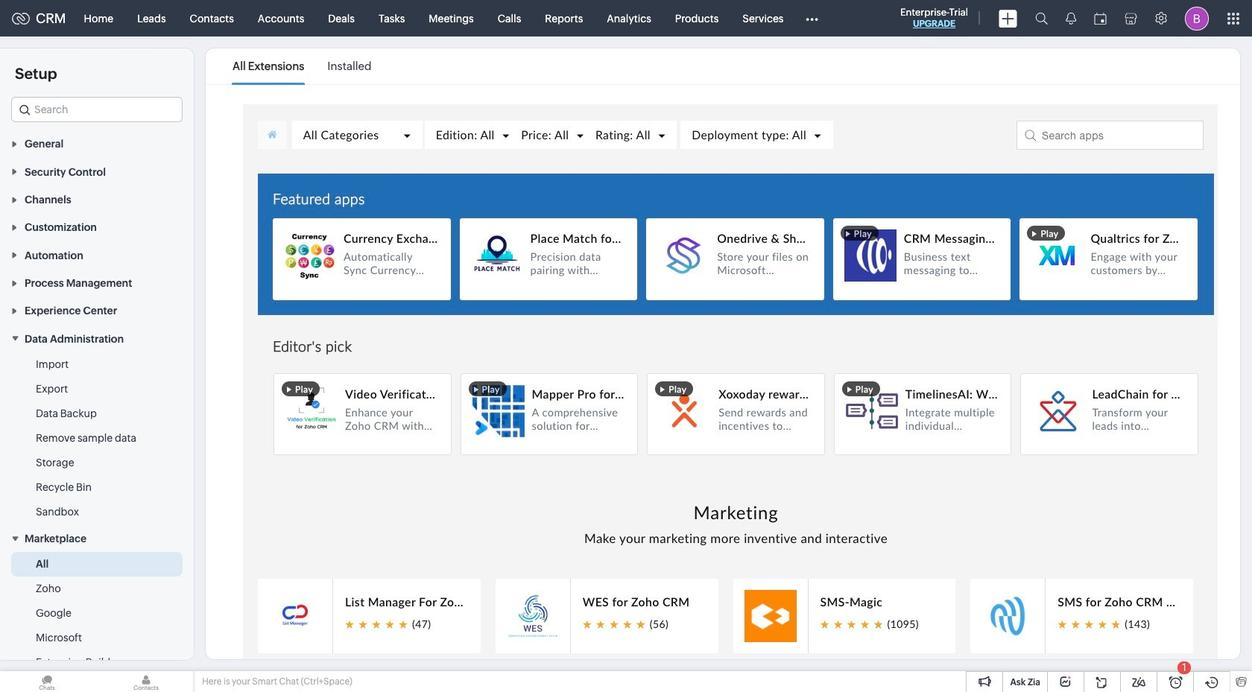 Task type: vqa. For each thing, say whether or not it's contained in the screenshot.
region
yes



Task type: describe. For each thing, give the bounding box(es) containing it.
signals image
[[1066, 12, 1076, 25]]

create menu image
[[999, 9, 1017, 27]]

calendar image
[[1094, 12, 1107, 24]]

Other Modules field
[[796, 6, 828, 30]]

chats image
[[0, 671, 94, 692]]

1 region from the top
[[0, 352, 194, 524]]



Task type: locate. For each thing, give the bounding box(es) containing it.
search element
[[1026, 0, 1057, 37]]

profile element
[[1176, 0, 1218, 36]]

search image
[[1035, 12, 1048, 25]]

Search text field
[[12, 98, 182, 121]]

logo image
[[12, 12, 30, 24]]

0 vertical spatial region
[[0, 352, 194, 524]]

contacts image
[[99, 671, 193, 692]]

profile image
[[1185, 6, 1209, 30]]

create menu element
[[990, 0, 1026, 36]]

signals element
[[1057, 0, 1085, 37]]

region
[[0, 352, 194, 524], [0, 552, 194, 675]]

2 region from the top
[[0, 552, 194, 675]]

1 vertical spatial region
[[0, 552, 194, 675]]

None field
[[11, 97, 183, 122]]



